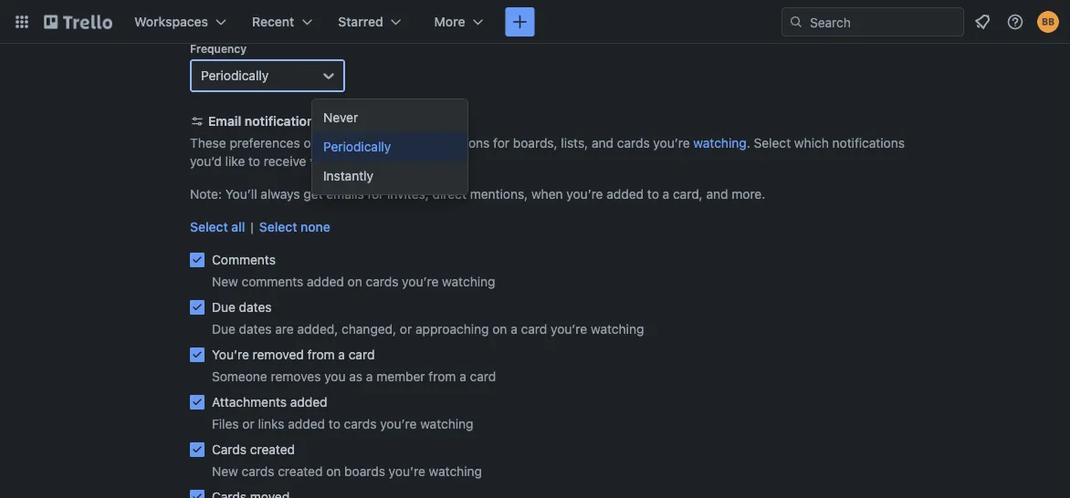 Task type: vqa. For each thing, say whether or not it's contained in the screenshot.
bottom search
no



Task type: locate. For each thing, give the bounding box(es) containing it.
changed,
[[342, 322, 397, 337]]

2 due from the top
[[212, 322, 236, 337]]

1 horizontal spatial card
[[470, 370, 496, 385]]

2 new from the top
[[212, 465, 238, 480]]

for right the emails
[[368, 187, 384, 202]]

notifications right which
[[833, 136, 906, 151]]

added,
[[297, 322, 338, 337]]

on for boards
[[326, 465, 341, 480]]

select
[[754, 136, 791, 151], [190, 220, 228, 235], [259, 220, 297, 235]]

email notification preferences
[[208, 114, 392, 129]]

1 horizontal spatial for
[[494, 136, 510, 151]]

preferences
[[318, 114, 392, 129], [230, 136, 300, 151]]

1 vertical spatial periodically
[[323, 139, 391, 154]]

1 new from the top
[[212, 275, 238, 290]]

on left boards
[[326, 465, 341, 480]]

files
[[212, 417, 239, 432]]

mentions,
[[470, 187, 528, 202]]

none
[[301, 220, 331, 235]]

0 vertical spatial or
[[400, 322, 412, 337]]

or
[[400, 322, 412, 337], [242, 417, 255, 432]]

0 horizontal spatial select
[[190, 220, 228, 235]]

or right changed,
[[400, 322, 412, 337]]

0 horizontal spatial from
[[308, 348, 335, 363]]

more
[[435, 14, 466, 29]]

created down links
[[250, 443, 295, 458]]

from
[[308, 348, 335, 363], [429, 370, 456, 385]]

1 vertical spatial on
[[493, 322, 508, 337]]

and right card,
[[707, 187, 729, 202]]

1 vertical spatial and
[[707, 187, 729, 202]]

1 vertical spatial for
[[368, 187, 384, 202]]

0 vertical spatial from
[[308, 348, 335, 363]]

cards up changed,
[[366, 275, 399, 290]]

note: you'll always get emails for invites, direct mentions, when you're added to a card, and more.
[[190, 187, 766, 202]]

1 vertical spatial dates
[[239, 322, 272, 337]]

a up "you"
[[338, 348, 345, 363]]

a
[[663, 187, 670, 202], [511, 322, 518, 337], [338, 348, 345, 363], [366, 370, 373, 385], [460, 370, 467, 385]]

1 vertical spatial created
[[278, 465, 323, 480]]

2 dates from the top
[[239, 322, 272, 337]]

card down approaching
[[470, 370, 496, 385]]

select left all
[[190, 220, 228, 235]]

select right |
[[259, 220, 297, 235]]

due
[[212, 300, 236, 315], [212, 322, 236, 337]]

1 horizontal spatial notifications
[[833, 136, 906, 151]]

dates down the comments
[[239, 300, 272, 315]]

periodically down frequency
[[201, 68, 269, 83]]

0 notifications image
[[972, 11, 994, 33]]

1 vertical spatial new
[[212, 465, 238, 480]]

0 horizontal spatial notifications
[[418, 136, 490, 151]]

new comments added on cards you're watching
[[212, 275, 496, 290]]

0 horizontal spatial on
[[326, 465, 341, 480]]

1 notifications from the left
[[418, 136, 490, 151]]

on
[[348, 275, 363, 290], [493, 322, 508, 337], [326, 465, 341, 480]]

card
[[521, 322, 548, 337], [349, 348, 375, 363], [470, 370, 496, 385]]

1 dates from the top
[[239, 300, 272, 315]]

to left card,
[[648, 187, 660, 202]]

periodically
[[201, 68, 269, 83], [323, 139, 391, 154]]

1 horizontal spatial select
[[259, 220, 297, 235]]

from down added,
[[308, 348, 335, 363]]

dates
[[239, 300, 272, 315], [239, 322, 272, 337]]

created down cards created
[[278, 465, 323, 480]]

dates down due dates
[[239, 322, 272, 337]]

new down cards
[[212, 465, 238, 480]]

select right .
[[754, 136, 791, 151]]

select inside . select which notifications you'd like to receive via email.
[[754, 136, 791, 151]]

1 vertical spatial from
[[429, 370, 456, 385]]

2 vertical spatial card
[[470, 370, 496, 385]]

added left card,
[[607, 187, 644, 202]]

and right lists,
[[592, 136, 614, 151]]

due dates
[[212, 300, 272, 315]]

or down attachments
[[242, 417, 255, 432]]

a left card,
[[663, 187, 670, 202]]

0 vertical spatial on
[[348, 275, 363, 290]]

preferences down notification
[[230, 136, 300, 151]]

card right approaching
[[521, 322, 548, 337]]

new down comments
[[212, 275, 238, 290]]

for left boards,
[[494, 136, 510, 151]]

on up changed,
[[348, 275, 363, 290]]

watching
[[694, 136, 747, 151], [442, 275, 496, 290], [591, 322, 645, 337], [421, 417, 474, 432], [429, 465, 482, 480]]

1 vertical spatial or
[[242, 417, 255, 432]]

more.
[[732, 187, 766, 202]]

0 vertical spatial due
[[212, 300, 236, 315]]

to right like
[[249, 154, 260, 169]]

card up the as
[[349, 348, 375, 363]]

you're
[[654, 136, 690, 151], [567, 187, 604, 202], [402, 275, 439, 290], [551, 322, 588, 337], [380, 417, 417, 432], [389, 465, 426, 480]]

2 horizontal spatial card
[[521, 322, 548, 337]]

added down removes
[[290, 395, 328, 410]]

0 horizontal spatial preferences
[[230, 136, 300, 151]]

and
[[592, 136, 614, 151], [707, 187, 729, 202]]

0 horizontal spatial periodically
[[201, 68, 269, 83]]

0 vertical spatial periodically
[[201, 68, 269, 83]]

cards
[[618, 136, 650, 151], [366, 275, 399, 290], [344, 417, 377, 432], [242, 465, 275, 480]]

you'll
[[226, 187, 257, 202]]

on right approaching
[[493, 322, 508, 337]]

notifications up direct
[[418, 136, 490, 151]]

preferences up apply
[[318, 114, 392, 129]]

for
[[494, 136, 510, 151], [368, 187, 384, 202]]

links
[[258, 417, 285, 432]]

0 vertical spatial card
[[521, 322, 548, 337]]

0 horizontal spatial for
[[368, 187, 384, 202]]

removed
[[253, 348, 304, 363]]

1 horizontal spatial and
[[707, 187, 729, 202]]

a right the as
[[366, 370, 373, 385]]

2 vertical spatial on
[[326, 465, 341, 480]]

added up added,
[[307, 275, 344, 290]]

1 vertical spatial card
[[349, 348, 375, 363]]

workspaces
[[134, 14, 208, 29]]

recent button
[[241, 7, 324, 37]]

0 horizontal spatial card
[[349, 348, 375, 363]]

0 horizontal spatial and
[[592, 136, 614, 151]]

added
[[607, 187, 644, 202], [307, 275, 344, 290], [290, 395, 328, 410], [288, 417, 325, 432]]

1 due from the top
[[212, 300, 236, 315]]

periodically up instantly
[[323, 139, 391, 154]]

1 horizontal spatial on
[[348, 275, 363, 290]]

0 vertical spatial dates
[[239, 300, 272, 315]]

card,
[[673, 187, 703, 202]]

a down approaching
[[460, 370, 467, 385]]

0 vertical spatial new
[[212, 275, 238, 290]]

you'd
[[190, 154, 222, 169]]

cards down the as
[[344, 417, 377, 432]]

email.
[[330, 154, 365, 169]]

email
[[383, 136, 414, 151]]

created
[[250, 443, 295, 458], [278, 465, 323, 480]]

member
[[377, 370, 425, 385]]

1 horizontal spatial preferences
[[318, 114, 392, 129]]

to
[[368, 136, 379, 151], [249, 154, 260, 169], [648, 187, 660, 202], [329, 417, 341, 432]]

you're
[[212, 348, 249, 363]]

2 notifications from the left
[[833, 136, 906, 151]]

starred button
[[327, 7, 413, 37]]

from right member
[[429, 370, 456, 385]]

new
[[212, 275, 238, 290], [212, 465, 238, 480]]

frequency
[[190, 42, 247, 55]]

1 vertical spatial due
[[212, 322, 236, 337]]

comments
[[212, 253, 276, 268]]

someone removes you as a member from a card
[[212, 370, 496, 385]]

due dates are added, changed, or approaching on a card you're watching
[[212, 322, 645, 337]]

dates for due dates are added, changed, or approaching on a card you're watching
[[239, 322, 272, 337]]

via
[[310, 154, 327, 169]]

1 horizontal spatial periodically
[[323, 139, 391, 154]]

2 horizontal spatial select
[[754, 136, 791, 151]]

notifications
[[418, 136, 490, 151], [833, 136, 906, 151]]

more button
[[424, 7, 495, 37]]

bob builder (bobbuilder40) image
[[1038, 11, 1060, 33]]



Task type: describe. For each thing, give the bounding box(es) containing it.
notification
[[245, 114, 315, 129]]

files or links added to cards you're watching
[[212, 417, 474, 432]]

to left email
[[368, 136, 379, 151]]

these
[[190, 136, 226, 151]]

cards right lists,
[[618, 136, 650, 151]]

due for due dates
[[212, 300, 236, 315]]

due for due dates are added, changed, or approaching on a card you're watching
[[212, 322, 236, 337]]

lists,
[[561, 136, 589, 151]]

new cards created on boards you're watching
[[212, 465, 482, 480]]

. select which notifications you'd like to receive via email.
[[190, 136, 906, 169]]

are
[[275, 322, 294, 337]]

back to home image
[[44, 7, 112, 37]]

which
[[795, 136, 830, 151]]

to inside . select which notifications you'd like to receive via email.
[[249, 154, 260, 169]]

note:
[[190, 187, 222, 202]]

recent
[[252, 14, 295, 29]]

always
[[261, 187, 300, 202]]

2 horizontal spatial on
[[493, 322, 508, 337]]

never
[[323, 110, 358, 125]]

cards
[[212, 443, 247, 458]]

comments
[[242, 275, 304, 290]]

like
[[225, 154, 245, 169]]

receive
[[264, 154, 307, 169]]

1 vertical spatial preferences
[[230, 136, 300, 151]]

.
[[747, 136, 751, 151]]

these preferences only apply to email notifications for boards, lists, and cards you're watching
[[190, 136, 747, 151]]

watching link
[[694, 136, 747, 151]]

cards down cards created
[[242, 465, 275, 480]]

select none button
[[259, 218, 331, 237]]

Search field
[[804, 8, 964, 36]]

emails
[[327, 187, 364, 202]]

only
[[304, 136, 328, 151]]

select all | select none
[[190, 220, 331, 235]]

0 vertical spatial for
[[494, 136, 510, 151]]

select all button
[[190, 218, 245, 237]]

to down "you"
[[329, 417, 341, 432]]

search image
[[789, 15, 804, 29]]

|
[[251, 220, 254, 235]]

0 vertical spatial and
[[592, 136, 614, 151]]

added right links
[[288, 417, 325, 432]]

all
[[232, 220, 245, 235]]

on for cards
[[348, 275, 363, 290]]

0 vertical spatial preferences
[[318, 114, 392, 129]]

approaching
[[416, 322, 489, 337]]

apply
[[332, 136, 364, 151]]

when
[[532, 187, 563, 202]]

boards,
[[513, 136, 558, 151]]

open information menu image
[[1007, 13, 1025, 31]]

attachments added
[[212, 395, 328, 410]]

attachments
[[212, 395, 287, 410]]

cards created
[[212, 443, 295, 458]]

get
[[304, 187, 323, 202]]

removes
[[271, 370, 321, 385]]

invites,
[[388, 187, 429, 202]]

direct
[[433, 187, 467, 202]]

email
[[208, 114, 242, 129]]

new for new comments added on cards you're watching
[[212, 275, 238, 290]]

a right approaching
[[511, 322, 518, 337]]

starred
[[338, 14, 384, 29]]

instantly
[[323, 169, 374, 184]]

1 horizontal spatial or
[[400, 322, 412, 337]]

notifications inside . select which notifications you'd like to receive via email.
[[833, 136, 906, 151]]

0 horizontal spatial or
[[242, 417, 255, 432]]

dates for due dates
[[239, 300, 272, 315]]

you're removed from a card
[[212, 348, 375, 363]]

boards
[[345, 465, 386, 480]]

primary element
[[0, 0, 1071, 44]]

workspaces button
[[123, 7, 238, 37]]

1 horizontal spatial from
[[429, 370, 456, 385]]

0 vertical spatial created
[[250, 443, 295, 458]]

as
[[349, 370, 363, 385]]

someone
[[212, 370, 268, 385]]

create board or workspace image
[[511, 13, 530, 31]]

you
[[325, 370, 346, 385]]

new for new cards created on boards you're watching
[[212, 465, 238, 480]]



